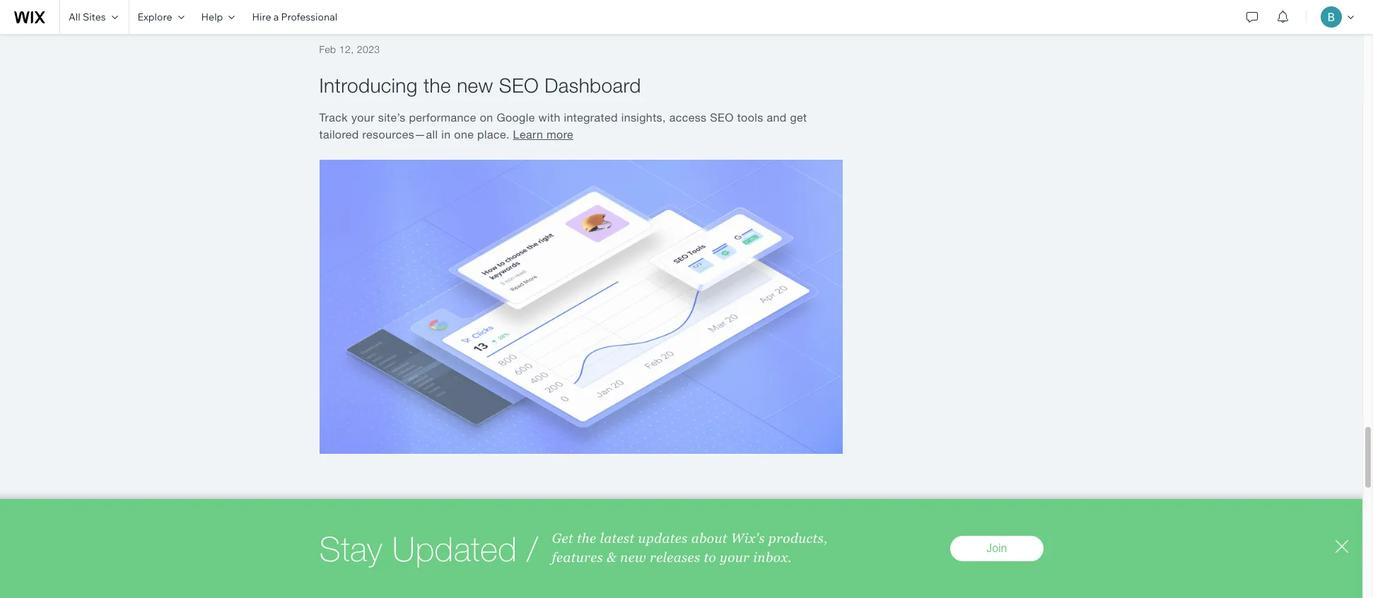 Task type: locate. For each thing, give the bounding box(es) containing it.
all sites
[[69, 11, 106, 23]]

help button
[[193, 0, 244, 34]]

sites
[[83, 11, 106, 23]]

all
[[69, 11, 80, 23]]



Task type: vqa. For each thing, say whether or not it's contained in the screenshot.
Hire
yes



Task type: describe. For each thing, give the bounding box(es) containing it.
hire a professional link
[[244, 0, 346, 34]]

a
[[273, 11, 279, 23]]

explore
[[138, 11, 172, 23]]

professional
[[281, 11, 337, 23]]

help
[[201, 11, 223, 23]]

hire
[[252, 11, 271, 23]]

hire a professional
[[252, 11, 337, 23]]



